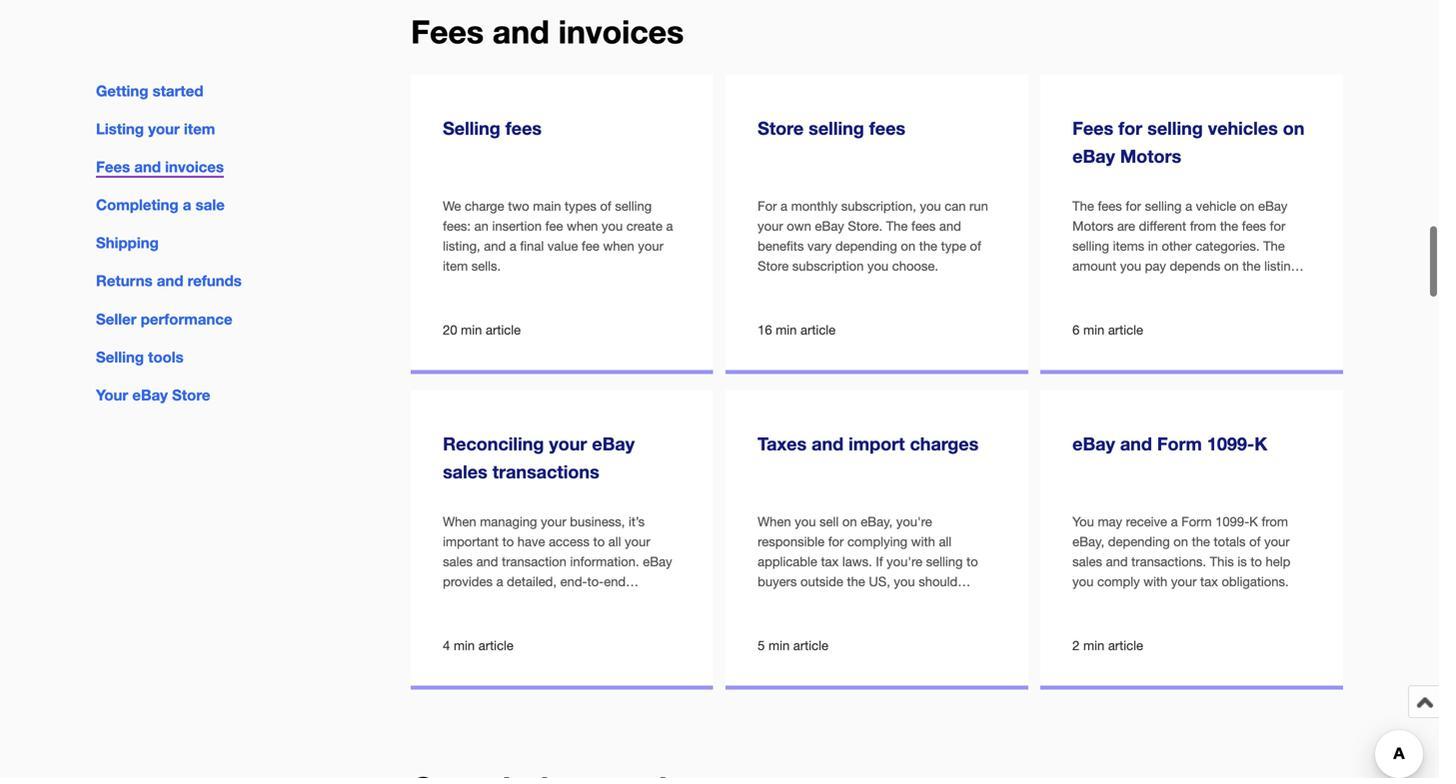 Task type: vqa. For each thing, say whether or not it's contained in the screenshot.
Selling fees Selling
yes



Task type: locate. For each thing, give the bounding box(es) containing it.
1 horizontal spatial from
[[1262, 514, 1288, 530]]

0 vertical spatial from
[[1190, 218, 1217, 234]]

sales up provides
[[443, 554, 473, 570]]

1 vertical spatial are
[[443, 634, 461, 650]]

1 vertical spatial fees and invoices
[[96, 158, 224, 176]]

selling
[[443, 117, 501, 139], [96, 348, 144, 366]]

make
[[493, 614, 524, 630]]

motors inside fees for selling vehicles on ebay motors
[[1120, 145, 1182, 167]]

0 vertical spatial depending
[[836, 238, 897, 254]]

tax
[[821, 554, 839, 570], [1201, 574, 1218, 590]]

item
[[184, 120, 215, 138], [443, 258, 468, 274]]

listing up premium,
[[1265, 258, 1299, 274]]

1 vertical spatial ebay,
[[1073, 534, 1105, 550]]

completing
[[96, 196, 179, 214]]

getting started
[[96, 82, 203, 100]]

may
[[1098, 514, 1123, 530]]

article right 2
[[1108, 638, 1143, 654]]

0 horizontal spatial invoices
[[165, 158, 224, 176]]

the
[[1073, 198, 1094, 214], [886, 218, 908, 234], [1264, 238, 1285, 254]]

1 vertical spatial when
[[603, 238, 634, 254]]

fee
[[545, 218, 563, 234], [582, 238, 600, 254]]

on right vehicles
[[1283, 117, 1305, 139]]

1 vertical spatial the
[[886, 218, 908, 234]]

selling down the to-
[[572, 594, 609, 610]]

receive right may
[[1126, 514, 1168, 530]]

package down basic,
[[1191, 298, 1240, 314]]

listing
[[96, 120, 144, 138]]

1 vertical spatial k
[[1250, 514, 1258, 530]]

1 horizontal spatial depending
[[1108, 534, 1170, 550]]

0 vertical spatial package
[[1073, 278, 1123, 294]]

your down create
[[638, 238, 664, 254]]

fees and invoices
[[411, 12, 684, 50], [96, 158, 224, 176]]

0 vertical spatial when
[[567, 218, 598, 234]]

with inside 'you may receive a form 1099-k from ebay, depending on the totals of your sales and transactions. this is to help you comply with your tax obligations.'
[[1144, 574, 1168, 590]]

1 horizontal spatial import
[[944, 594, 982, 610]]

depending down store.
[[836, 238, 897, 254]]

shipping link
[[96, 234, 159, 252]]

0 vertical spatial listing
[[1265, 258, 1299, 274]]

1 horizontal spatial item
[[443, 258, 468, 274]]

import inside when you sell on ebay, you're responsible for complying with all applicable tax laws. if you're selling to buyers outside the us, you should inform them about the potential import charges they'll need to pay when they receive their item.
[[944, 594, 982, 610]]

0 vertical spatial item
[[184, 120, 215, 138]]

1 horizontal spatial can
[[945, 198, 966, 214]]

sales up the comply
[[1073, 554, 1103, 570]]

on right sell
[[843, 514, 857, 530]]

of right "types"
[[600, 198, 611, 214]]

you left sell
[[795, 514, 816, 530]]

when inside when managing your business, it's important to have access to all your sales and transaction information. ebay provides a detailed, end-to-end breakdown of all your selling activity, so you can make sure your internal records are accurate and up to date.
[[443, 514, 476, 530]]

selling left vehicles
[[1148, 117, 1203, 139]]

ebay right vehicle at right top
[[1258, 198, 1288, 214]]

you left create
[[602, 218, 623, 234]]

1 vertical spatial receive
[[758, 634, 799, 650]]

activity,
[[612, 594, 656, 610]]

the up premium,
[[1264, 238, 1285, 254]]

all down the detailed,
[[526, 594, 539, 610]]

when up important
[[443, 514, 476, 530]]

your up sure
[[543, 594, 568, 610]]

pay inside when you sell on ebay, you're responsible for complying with all applicable tax laws. if you're selling to buyers outside the us, you should inform them about the potential import charges they'll need to pay when they receive their item.
[[893, 614, 914, 630]]

motors up in
[[1120, 145, 1182, 167]]

0 vertical spatial 1099-
[[1207, 433, 1255, 455]]

records
[[632, 614, 676, 630]]

when for reconciling your ebay sales transactions
[[443, 514, 476, 530]]

getting
[[96, 82, 148, 100]]

all up should
[[939, 534, 952, 550]]

offers
[[1244, 298, 1277, 314]]

with
[[911, 534, 935, 550], [1144, 574, 1168, 590]]

all for taxes and import charges
[[939, 534, 952, 550]]

of right levels
[[1160, 318, 1171, 334]]

you up 4
[[443, 614, 464, 630]]

0 vertical spatial motors
[[1120, 145, 1182, 167]]

on
[[1283, 117, 1305, 139], [1240, 198, 1255, 214], [901, 238, 916, 254], [1224, 258, 1239, 274], [843, 514, 857, 530], [1174, 534, 1188, 550]]

fees for selling vehicles on ebay motors
[[1073, 117, 1305, 167]]

1 vertical spatial listing
[[1153, 298, 1187, 314]]

completing a sale
[[96, 196, 225, 214]]

0 vertical spatial import
[[849, 433, 905, 455]]

min right 6 at the top of page
[[1084, 322, 1105, 338]]

fee down main
[[545, 218, 563, 234]]

1 vertical spatial from
[[1262, 514, 1288, 530]]

sales inside when managing your business, it's important to have access to all your sales and transaction information. ebay provides a detailed, end-to-end breakdown of all your selling activity, so you can make sure your internal records are accurate and up to date.
[[443, 554, 473, 570]]

fees:
[[443, 218, 471, 234]]

article
[[486, 322, 521, 338], [801, 322, 836, 338], [1108, 322, 1143, 338], [479, 638, 514, 654], [793, 638, 829, 654], [1108, 638, 1143, 654]]

you left the comply
[[1073, 574, 1094, 590]]

0 horizontal spatial different
[[1073, 318, 1120, 334]]

sales inside reconciling your ebay sales transactions
[[443, 461, 488, 483]]

all inside when you sell on ebay, you're responsible for complying with all applicable tax laws. if you're selling to buyers outside the us, you should inform them about the potential import charges they'll need to pay when they receive their item.
[[939, 534, 952, 550]]

store up for
[[758, 117, 804, 139]]

1 vertical spatial fees
[[1073, 117, 1114, 139]]

4 min article
[[443, 638, 514, 654]]

sale
[[196, 196, 225, 214]]

potential
[[890, 594, 941, 610]]

plus.
[[1088, 298, 1117, 314]]

1 horizontal spatial fees
[[411, 12, 484, 50]]

from inside 'you may receive a form 1099-k from ebay, depending on the totals of your sales and transactions. this is to help you comply with your tax obligations.'
[[1262, 514, 1288, 530]]

fees up items
[[1098, 198, 1122, 214]]

on right vehicle at right top
[[1240, 198, 1255, 214]]

1 when from the left
[[443, 514, 476, 530]]

article down each
[[1108, 322, 1143, 338]]

of inside for a monthly subscription, you can run your own ebay store. the fees and benefits vary depending on the type of store subscription you choose.
[[970, 238, 981, 254]]

breakdown
[[443, 594, 508, 610]]

1 vertical spatial charges
[[758, 614, 804, 630]]

you're right 'if'
[[887, 554, 923, 570]]

0 horizontal spatial package
[[1073, 278, 1123, 294]]

a up the breakdown
[[496, 574, 503, 590]]

you down items
[[1120, 258, 1142, 274]]

listing down choose
[[1153, 298, 1187, 314]]

store down "benefits"
[[758, 258, 789, 274]]

1 vertical spatial item
[[443, 258, 468, 274]]

0 horizontal spatial receive
[[758, 634, 799, 650]]

sure
[[528, 614, 553, 630]]

article for selling fees
[[486, 322, 521, 338]]

article for reconciling your ebay sales transactions
[[479, 638, 514, 654]]

with down transactions.
[[1144, 574, 1168, 590]]

depending down may
[[1108, 534, 1170, 550]]

started
[[153, 82, 203, 100]]

ebay inside fees for selling vehicles on ebay motors
[[1073, 145, 1115, 167]]

selling up create
[[615, 198, 652, 214]]

0 horizontal spatial can
[[468, 614, 489, 630]]

ebay inside the fees for selling a vehicle on ebay motors are different from the fees for selling items in other categories. the amount you pay depends on the listing package you choose – basic, premium, or plus. each listing package offers different levels of bundled features for a set fee.
[[1258, 198, 1288, 214]]

1 horizontal spatial listing
[[1265, 258, 1299, 274]]

to-
[[587, 574, 604, 590]]

a left final
[[510, 238, 517, 254]]

import
[[849, 433, 905, 455], [944, 594, 982, 610]]

0 vertical spatial invoices
[[558, 12, 684, 50]]

you inside when managing your business, it's important to have access to all your sales and transaction information. ebay provides a detailed, end-to-end breakdown of all your selling activity, so you can make sure your internal records are accurate and up to date.
[[443, 614, 464, 630]]

0 horizontal spatial tax
[[821, 554, 839, 570]]

the inside for a monthly subscription, you can run your own ebay store. the fees and benefits vary depending on the type of store subscription you choose.
[[886, 218, 908, 234]]

to right is
[[1251, 554, 1262, 570]]

1 horizontal spatial all
[[609, 534, 621, 550]]

1 vertical spatial depending
[[1108, 534, 1170, 550]]

ebay, inside 'you may receive a form 1099-k from ebay, depending on the totals of your sales and transactions. this is to help you comply with your tax obligations.'
[[1073, 534, 1105, 550]]

of up make
[[511, 594, 523, 610]]

4
[[443, 638, 450, 654]]

your down for
[[758, 218, 783, 234]]

1 horizontal spatial fee
[[582, 238, 600, 254]]

0 horizontal spatial ebay,
[[861, 514, 893, 530]]

1 vertical spatial with
[[1144, 574, 1168, 590]]

for inside when you sell on ebay, you're responsible for complying with all applicable tax laws. if you're selling to buyers outside the us, you should inform them about the potential import charges they'll need to pay when they receive their item.
[[828, 534, 844, 550]]

a
[[183, 196, 191, 214], [781, 198, 788, 214], [1186, 198, 1193, 214], [666, 218, 673, 234], [510, 238, 517, 254], [1296, 318, 1303, 334], [1171, 514, 1178, 530], [496, 574, 503, 590]]

your up transactions
[[549, 433, 587, 455]]

the down subscription, at top right
[[886, 218, 908, 234]]

each
[[1120, 298, 1149, 314]]

ebay, up complying
[[861, 514, 893, 530]]

listing your item link
[[96, 120, 215, 138]]

0 horizontal spatial motors
[[1073, 218, 1114, 234]]

a right for
[[781, 198, 788, 214]]

to right need
[[878, 614, 889, 630]]

1 horizontal spatial package
[[1191, 298, 1240, 314]]

1 vertical spatial form
[[1182, 514, 1212, 530]]

all
[[609, 534, 621, 550], [939, 534, 952, 550], [526, 594, 539, 610]]

1 vertical spatial can
[[468, 614, 489, 630]]

taxes and import charges
[[758, 433, 979, 455]]

1 horizontal spatial ebay,
[[1073, 534, 1105, 550]]

them
[[798, 594, 828, 610]]

ebay up so
[[643, 554, 672, 570]]

receive left their
[[758, 634, 799, 650]]

2 horizontal spatial when
[[918, 614, 949, 630]]

invoices
[[558, 12, 684, 50], [165, 158, 224, 176]]

import right taxes at the right
[[849, 433, 905, 455]]

the up amount
[[1073, 198, 1094, 214]]

tax inside 'you may receive a form 1099-k from ebay, depending on the totals of your sales and transactions. this is to help you comply with your tax obligations.'
[[1201, 574, 1218, 590]]

1 horizontal spatial tax
[[1201, 574, 1218, 590]]

the inside for a monthly subscription, you can run your own ebay store. the fees and benefits vary depending on the type of store subscription you choose.
[[919, 238, 938, 254]]

1 horizontal spatial fees and invoices
[[411, 12, 684, 50]]

reconciling your ebay sales transactions
[[443, 433, 635, 483]]

fees inside fees for selling vehicles on ebay motors
[[1073, 117, 1114, 139]]

on up transactions.
[[1174, 534, 1188, 550]]

1 horizontal spatial are
[[1117, 218, 1136, 234]]

1 vertical spatial package
[[1191, 298, 1240, 314]]

1 horizontal spatial invoices
[[558, 12, 684, 50]]

selling tools
[[96, 348, 184, 366]]

a down premium,
[[1296, 318, 1303, 334]]

your down transactions.
[[1171, 574, 1197, 590]]

can left run
[[945, 198, 966, 214]]

1099- inside 'you may receive a form 1099-k from ebay, depending on the totals of your sales and transactions. this is to help you comply with your tax obligations.'
[[1216, 514, 1250, 530]]

0 vertical spatial selling
[[443, 117, 501, 139]]

when up the responsible
[[758, 514, 791, 530]]

your up access at the left bottom
[[541, 514, 566, 530]]

ebay, down you
[[1073, 534, 1105, 550]]

6 min article
[[1073, 322, 1143, 338]]

store selling fees
[[758, 117, 906, 139]]

ebay up "vary"
[[815, 218, 844, 234]]

selling inside we charge two main types of selling fees: an insertion fee when you create a listing, and a final value fee when your item sells.
[[615, 198, 652, 214]]

ebay up items
[[1073, 145, 1115, 167]]

selling for selling tools
[[96, 348, 144, 366]]

1 horizontal spatial different
[[1139, 218, 1187, 234]]

form
[[1157, 433, 1202, 455], [1182, 514, 1212, 530]]

0 vertical spatial are
[[1117, 218, 1136, 234]]

0 horizontal spatial charges
[[758, 614, 804, 630]]

0 vertical spatial can
[[945, 198, 966, 214]]

two
[[508, 198, 529, 214]]

min for selling fees
[[461, 322, 482, 338]]

pay down in
[[1145, 258, 1166, 274]]

0 horizontal spatial the
[[886, 218, 908, 234]]

final
[[520, 238, 544, 254]]

are inside the fees for selling a vehicle on ebay motors are different from the fees for selling items in other categories. the amount you pay depends on the listing package you choose – basic, premium, or plus. each listing package offers different levels of bundled features for a set fee.
[[1117, 218, 1136, 234]]

your ebay store link
[[96, 386, 210, 404]]

0 vertical spatial fee
[[545, 218, 563, 234]]

1 horizontal spatial pay
[[1145, 258, 1166, 274]]

0 vertical spatial store
[[758, 117, 804, 139]]

bundled
[[1175, 318, 1222, 334]]

1 vertical spatial selling
[[96, 348, 144, 366]]

0 horizontal spatial selling
[[96, 348, 144, 366]]

can inside when managing your business, it's important to have access to all your sales and transaction information. ebay provides a detailed, end-to-end breakdown of all your selling activity, so you can make sure your internal records are accurate and up to date.
[[468, 614, 489, 630]]

date.
[[578, 634, 607, 650]]

1 vertical spatial pay
[[893, 614, 914, 630]]

min
[[461, 322, 482, 338], [776, 322, 797, 338], [1084, 322, 1105, 338], [454, 638, 475, 654], [769, 638, 790, 654], [1084, 638, 1105, 654]]

form inside 'you may receive a form 1099-k from ebay, depending on the totals of your sales and transactions. this is to help you comply with your tax obligations.'
[[1182, 514, 1212, 530]]

ebay up you
[[1073, 433, 1115, 455]]

1 vertical spatial store
[[758, 258, 789, 274]]

are inside when managing your business, it's important to have access to all your sales and transaction information. ebay provides a detailed, end-to-end breakdown of all your selling activity, so you can make sure your internal records are accurate and up to date.
[[443, 634, 461, 650]]

sales down the reconciling
[[443, 461, 488, 483]]

on inside 'you may receive a form 1099-k from ebay, depending on the totals of your sales and transactions. this is to help you comply with your tax obligations.'
[[1174, 534, 1188, 550]]

fees inside for a monthly subscription, you can run your own ebay store. the fees and benefits vary depending on the type of store subscription you choose.
[[912, 218, 936, 234]]

1 horizontal spatial receive
[[1126, 514, 1168, 530]]

0 horizontal spatial pay
[[893, 614, 914, 630]]

0 horizontal spatial fees and invoices
[[96, 158, 224, 176]]

article down make
[[479, 638, 514, 654]]

in
[[1148, 238, 1158, 254]]

article down they'll
[[793, 638, 829, 654]]

item.
[[832, 634, 861, 650]]

on up choose.
[[901, 238, 916, 254]]

listing,
[[443, 238, 480, 254]]

a up transactions.
[[1171, 514, 1178, 530]]

fees up subscription, at top right
[[869, 117, 906, 139]]

when
[[443, 514, 476, 530], [758, 514, 791, 530]]

from down vehicle at right top
[[1190, 218, 1217, 234]]

2 when from the left
[[758, 514, 791, 530]]

fees
[[411, 12, 484, 50], [1073, 117, 1114, 139], [96, 158, 130, 176]]

1 horizontal spatial with
[[1144, 574, 1168, 590]]

charge
[[465, 198, 504, 214]]

1 horizontal spatial selling
[[443, 117, 501, 139]]

a inside 'you may receive a form 1099-k from ebay, depending on the totals of your sales and transactions. this is to help you comply with your tax obligations.'
[[1171, 514, 1178, 530]]

min right "5"
[[769, 638, 790, 654]]

pay down potential
[[893, 614, 914, 630]]

depending inside for a monthly subscription, you can run your own ebay store. the fees and benefits vary depending on the type of store subscription you choose.
[[836, 238, 897, 254]]

motors up amount
[[1073, 218, 1114, 234]]

items
[[1113, 238, 1145, 254]]

and inside for a monthly subscription, you can run your own ebay store. the fees and benefits vary depending on the type of store subscription you choose.
[[940, 218, 961, 234]]

and inside 'you may receive a form 1099-k from ebay, depending on the totals of your sales and transactions. this is to help you comply with your tax obligations.'
[[1106, 554, 1128, 570]]

are up items
[[1117, 218, 1136, 234]]

selling down "seller"
[[96, 348, 144, 366]]

min right 4
[[454, 638, 475, 654]]

2 horizontal spatial all
[[939, 534, 952, 550]]

the left totals
[[1192, 534, 1210, 550]]

selling up amount
[[1073, 238, 1110, 254]]

0 horizontal spatial with
[[911, 534, 935, 550]]

the down "laws."
[[847, 574, 865, 590]]

all for reconciling your ebay sales transactions
[[609, 534, 621, 550]]

for
[[1119, 117, 1143, 139], [1126, 198, 1142, 214], [1270, 218, 1286, 234], [1276, 318, 1292, 334], [828, 534, 844, 550]]

selling tools link
[[96, 348, 184, 366]]

the
[[1220, 218, 1239, 234], [919, 238, 938, 254], [1243, 258, 1261, 274], [1192, 534, 1210, 550], [847, 574, 865, 590], [868, 594, 887, 610]]

laws.
[[843, 554, 872, 570]]

min right 16
[[776, 322, 797, 338]]

item down started
[[184, 120, 215, 138]]

to
[[502, 534, 514, 550], [593, 534, 605, 550], [967, 554, 978, 570], [1251, 554, 1262, 570], [878, 614, 889, 630], [563, 634, 574, 650]]

when down "types"
[[567, 218, 598, 234]]

1 vertical spatial import
[[944, 594, 982, 610]]

selling inside when you sell on ebay, you're responsible for complying with all applicable tax laws. if you're selling to buyers outside the us, you should inform them about the potential import charges they'll need to pay when they receive their item.
[[926, 554, 963, 570]]

different up in
[[1139, 218, 1187, 234]]

have
[[518, 534, 545, 550]]

important
[[443, 534, 499, 550]]

when inside when you sell on ebay, you're responsible for complying with all applicable tax laws. if you're selling to buyers outside the us, you should inform them about the potential import charges they'll need to pay when they receive their item.
[[758, 514, 791, 530]]

0 vertical spatial the
[[1073, 198, 1094, 214]]

1 vertical spatial 1099-
[[1216, 514, 1250, 530]]

0 vertical spatial charges
[[910, 433, 979, 455]]

0 vertical spatial with
[[911, 534, 935, 550]]

tools
[[148, 348, 184, 366]]

0 vertical spatial receive
[[1126, 514, 1168, 530]]

depends
[[1170, 258, 1221, 274]]

0 horizontal spatial are
[[443, 634, 461, 650]]

about
[[831, 594, 865, 610]]

listing
[[1265, 258, 1299, 274], [1153, 298, 1187, 314]]

1 horizontal spatial charges
[[910, 433, 979, 455]]

0 horizontal spatial fees
[[96, 158, 130, 176]]

us,
[[869, 574, 890, 590]]

2 vertical spatial when
[[918, 614, 949, 630]]

0 horizontal spatial from
[[1190, 218, 1217, 234]]

tax inside when you sell on ebay, you're responsible for complying with all applicable tax laws. if you're selling to buyers outside the us, you should inform them about the potential import charges they'll need to pay when they receive their item.
[[821, 554, 839, 570]]

fees up choose.
[[912, 218, 936, 234]]

on inside for a monthly subscription, you can run your own ebay store. the fees and benefits vary depending on the type of store subscription you choose.
[[901, 238, 916, 254]]



Task type: describe. For each thing, give the bounding box(es) containing it.
when you sell on ebay, you're responsible for complying with all applicable tax laws. if you're selling to buyers outside the us, you should inform them about the potential import charges they'll need to pay when they receive their item.
[[758, 514, 982, 650]]

help
[[1266, 554, 1291, 570]]

subscription,
[[841, 198, 916, 214]]

charges inside when you sell on ebay, you're responsible for complying with all applicable tax laws. if you're selling to buyers outside the us, you should inform them about the potential import charges they'll need to pay when they receive their item.
[[758, 614, 804, 630]]

a inside when managing your business, it's important to have access to all your sales and transaction information. ebay provides a detailed, end-to-end breakdown of all your selling activity, so you can make sure your internal records are accurate and up to date.
[[496, 574, 503, 590]]

ebay inside when managing your business, it's important to have access to all your sales and transaction information. ebay provides a detailed, end-to-end breakdown of all your selling activity, so you can make sure your internal records are accurate and up to date.
[[643, 554, 672, 570]]

amount
[[1073, 258, 1117, 274]]

0 vertical spatial fees
[[411, 12, 484, 50]]

2 vertical spatial the
[[1264, 238, 1285, 254]]

sales inside 'you may receive a form 1099-k from ebay, depending on the totals of your sales and transactions. this is to help you comply with your tax obligations.'
[[1073, 554, 1103, 570]]

selling inside when managing your business, it's important to have access to all your sales and transaction information. ebay provides a detailed, end-to-end breakdown of all your selling activity, so you can make sure your internal records are accurate and up to date.
[[572, 594, 609, 610]]

on down categories.
[[1224, 258, 1239, 274]]

responsible
[[758, 534, 825, 550]]

should
[[919, 574, 958, 590]]

store.
[[848, 218, 883, 234]]

the up categories.
[[1220, 218, 1239, 234]]

listing your item
[[96, 120, 215, 138]]

subscription
[[792, 258, 864, 274]]

on inside when you sell on ebay, you're responsible for complying with all applicable tax laws. if you're selling to buyers outside the us, you should inform them about the potential import charges they'll need to pay when they receive their item.
[[843, 514, 857, 530]]

0 vertical spatial fees and invoices
[[411, 12, 684, 50]]

1 vertical spatial you're
[[887, 554, 923, 570]]

to right up
[[563, 634, 574, 650]]

levels
[[1124, 318, 1157, 334]]

comply
[[1097, 574, 1140, 590]]

depending inside 'you may receive a form 1099-k from ebay, depending on the totals of your sales and transactions. this is to help you comply with your tax obligations.'
[[1108, 534, 1170, 550]]

complying
[[848, 534, 908, 550]]

a left vehicle at right top
[[1186, 198, 1193, 214]]

vehicles
[[1208, 117, 1278, 139]]

choose
[[1151, 278, 1194, 294]]

min for reconciling your ebay sales transactions
[[454, 638, 475, 654]]

ebay inside reconciling your ebay sales transactions
[[592, 433, 635, 455]]

transaction
[[502, 554, 567, 570]]

totals
[[1214, 534, 1246, 550]]

for inside fees for selling vehicles on ebay motors
[[1119, 117, 1143, 139]]

business,
[[570, 514, 625, 530]]

on inside fees for selling vehicles on ebay motors
[[1283, 117, 1305, 139]]

insertion
[[492, 218, 542, 234]]

taxes
[[758, 433, 807, 455]]

you up type
[[920, 198, 941, 214]]

performance
[[141, 310, 233, 328]]

16
[[758, 322, 772, 338]]

motors inside the fees for selling a vehicle on ebay motors are different from the fees for selling items in other categories. the amount you pay depends on the listing package you choose – basic, premium, or plus. each listing package offers different levels of bundled features for a set fee.
[[1073, 218, 1114, 234]]

with inside when you sell on ebay, you're responsible for complying with all applicable tax laws. if you're selling to buyers outside the us, you should inform them about the potential import charges they'll need to pay when they receive their item.
[[911, 534, 935, 550]]

features
[[1226, 318, 1273, 334]]

you
[[1073, 514, 1094, 530]]

0 horizontal spatial listing
[[1153, 298, 1187, 314]]

benefits
[[758, 238, 804, 254]]

completing a sale link
[[96, 196, 225, 214]]

when for taxes and import charges
[[758, 514, 791, 530]]

internal
[[585, 614, 628, 630]]

monthly
[[791, 198, 838, 214]]

your
[[96, 386, 128, 404]]

of inside when managing your business, it's important to have access to all your sales and transaction information. ebay provides a detailed, end-to-end breakdown of all your selling activity, so you can make sure your internal records are accurate and up to date.
[[511, 594, 523, 610]]

for
[[758, 198, 777, 214]]

to up they
[[967, 554, 978, 570]]

if
[[876, 554, 883, 570]]

2 vertical spatial store
[[172, 386, 210, 404]]

main
[[533, 198, 561, 214]]

0 horizontal spatial when
[[567, 218, 598, 234]]

0 horizontal spatial all
[[526, 594, 539, 610]]

article for ebay and form 1099-k
[[1108, 638, 1143, 654]]

a right create
[[666, 218, 673, 234]]

min for taxes and import charges
[[769, 638, 790, 654]]

selling up in
[[1145, 198, 1182, 214]]

managing
[[480, 514, 537, 530]]

your inside reconciling your ebay sales transactions
[[549, 433, 587, 455]]

the up premium,
[[1243, 258, 1261, 274]]

1 horizontal spatial the
[[1073, 198, 1094, 214]]

end
[[604, 574, 626, 590]]

it's
[[629, 514, 645, 530]]

a left sale
[[183, 196, 191, 214]]

of inside the fees for selling a vehicle on ebay motors are different from the fees for selling items in other categories. the amount you pay depends on the listing package you choose – basic, premium, or plus. each listing package offers different levels of bundled features for a set fee.
[[1160, 318, 1171, 334]]

you inside we charge two main types of selling fees: an insertion fee when you create a listing, and a final value fee when your item sells.
[[602, 218, 623, 234]]

from inside the fees for selling a vehicle on ebay motors are different from the fees for selling items in other categories. the amount you pay depends on the listing package you choose – basic, premium, or plus. each listing package offers different levels of bundled features for a set fee.
[[1190, 218, 1217, 234]]

min for fees for selling vehicles on ebay motors
[[1084, 322, 1105, 338]]

receive inside 'you may receive a form 1099-k from ebay, depending on the totals of your sales and transactions. this is to help you comply with your tax obligations.'
[[1126, 514, 1168, 530]]

selling up monthly
[[809, 117, 864, 139]]

store inside for a monthly subscription, you can run your own ebay store. the fees and benefits vary depending on the type of store subscription you choose.
[[758, 258, 789, 274]]

shipping
[[96, 234, 159, 252]]

1 vertical spatial fee
[[582, 238, 600, 254]]

the inside 'you may receive a form 1099-k from ebay, depending on the totals of your sales and transactions. this is to help you comply with your tax obligations.'
[[1192, 534, 1210, 550]]

value
[[548, 238, 578, 254]]

article for taxes and import charges
[[793, 638, 829, 654]]

information.
[[570, 554, 639, 570]]

a inside for a monthly subscription, you can run your own ebay store. the fees and benefits vary depending on the type of store subscription you choose.
[[781, 198, 788, 214]]

or
[[1073, 298, 1085, 314]]

article for fees for selling vehicles on ebay motors
[[1108, 322, 1143, 338]]

0 horizontal spatial fee
[[545, 218, 563, 234]]

20 min article
[[443, 322, 521, 338]]

inform
[[758, 594, 795, 610]]

20
[[443, 322, 457, 338]]

when managing your business, it's important to have access to all your sales and transaction information. ebay provides a detailed, end-to-end breakdown of all your selling activity, so you can make sure your internal records are accurate and up to date.
[[443, 514, 676, 650]]

0 vertical spatial form
[[1157, 433, 1202, 455]]

they'll
[[808, 614, 842, 630]]

provides
[[443, 574, 493, 590]]

1 horizontal spatial when
[[603, 238, 634, 254]]

types
[[565, 198, 597, 214]]

seller performance
[[96, 310, 233, 328]]

you left choose.
[[868, 258, 889, 274]]

min for store selling fees
[[776, 322, 797, 338]]

up
[[544, 634, 559, 650]]

getting started link
[[96, 82, 203, 100]]

own
[[787, 218, 811, 234]]

outside
[[801, 574, 844, 590]]

your up fees and invoices link
[[148, 120, 180, 138]]

ebay and form 1099-k
[[1073, 433, 1268, 455]]

choose.
[[892, 258, 939, 274]]

receive inside when you sell on ebay, you're responsible for complying with all applicable tax laws. if you're selling to buyers outside the us, you should inform them about the potential import charges they'll need to pay when they receive their item.
[[758, 634, 799, 650]]

you may receive a form 1099-k from ebay, depending on the totals of your sales and transactions. this is to help you comply with your tax obligations.
[[1073, 514, 1291, 590]]

returns and refunds link
[[96, 272, 242, 290]]

seller
[[96, 310, 136, 328]]

ebay right your
[[132, 386, 168, 404]]

2
[[1073, 638, 1080, 654]]

ebay, inside when you sell on ebay, you're responsible for complying with all applicable tax laws. if you're selling to buyers outside the us, you should inform them about the potential import charges they'll need to pay when they receive their item.
[[861, 514, 893, 530]]

your down it's
[[625, 534, 650, 550]]

transactions.
[[1132, 554, 1207, 570]]

your up up
[[556, 614, 582, 630]]

need
[[845, 614, 874, 630]]

your up the help
[[1265, 534, 1290, 550]]

you up each
[[1126, 278, 1147, 294]]

item inside we charge two main types of selling fees: an insertion fee when you create a listing, and a final value fee when your item sells.
[[443, 258, 468, 274]]

they
[[953, 614, 977, 630]]

end-
[[560, 574, 587, 590]]

other
[[1162, 238, 1192, 254]]

reconciling
[[443, 433, 544, 455]]

0 horizontal spatial import
[[849, 433, 905, 455]]

to down managing at left bottom
[[502, 534, 514, 550]]

1 vertical spatial invoices
[[165, 158, 224, 176]]

and inside we charge two main types of selling fees: an insertion fee when you create a listing, and a final value fee when your item sells.
[[484, 238, 506, 254]]

can inside for a monthly subscription, you can run your own ebay store. the fees and benefits vary depending on the type of store subscription you choose.
[[945, 198, 966, 214]]

fees up categories.
[[1242, 218, 1267, 234]]

your inside for a monthly subscription, you can run your own ebay store. the fees and benefits vary depending on the type of store subscription you choose.
[[758, 218, 783, 234]]

5
[[758, 638, 765, 654]]

the down us,
[[868, 594, 887, 610]]

seller performance link
[[96, 310, 233, 328]]

detailed,
[[507, 574, 557, 590]]

their
[[803, 634, 828, 650]]

you inside 'you may receive a form 1099-k from ebay, depending on the totals of your sales and transactions. this is to help you comply with your tax obligations.'
[[1073, 574, 1094, 590]]

sells.
[[472, 258, 501, 274]]

you up potential
[[894, 574, 915, 590]]

to inside 'you may receive a form 1099-k from ebay, depending on the totals of your sales and transactions. this is to help you comply with your tax obligations.'
[[1251, 554, 1262, 570]]

0 vertical spatial you're
[[896, 514, 932, 530]]

of inside 'you may receive a form 1099-k from ebay, depending on the totals of your sales and transactions. this is to help you comply with your tax obligations.'
[[1250, 534, 1261, 550]]

we
[[443, 198, 461, 214]]

selling fees
[[443, 117, 542, 139]]

0 vertical spatial k
[[1255, 433, 1268, 455]]

k inside 'you may receive a form 1099-k from ebay, depending on the totals of your sales and transactions. this is to help you comply with your tax obligations.'
[[1250, 514, 1258, 530]]

obligations.
[[1222, 574, 1289, 590]]

ebay inside for a monthly subscription, you can run your own ebay store. the fees and benefits vary depending on the type of store subscription you choose.
[[815, 218, 844, 234]]

fees up two
[[506, 117, 542, 139]]

to down business,
[[593, 534, 605, 550]]

basic,
[[1207, 278, 1243, 294]]

your inside we charge two main types of selling fees: an insertion fee when you create a listing, and a final value fee when your item sells.
[[638, 238, 664, 254]]

1 vertical spatial different
[[1073, 318, 1120, 334]]

selling for selling fees
[[443, 117, 501, 139]]

min for ebay and form 1099-k
[[1084, 638, 1105, 654]]

pay inside the fees for selling a vehicle on ebay motors are different from the fees for selling items in other categories. the amount you pay depends on the listing package you choose – basic, premium, or plus. each listing package offers different levels of bundled features for a set fee.
[[1145, 258, 1166, 274]]

article for store selling fees
[[801, 322, 836, 338]]

2 min article
[[1073, 638, 1143, 654]]

5 min article
[[758, 638, 829, 654]]

we charge two main types of selling fees: an insertion fee when you create a listing, and a final value fee when your item sells.
[[443, 198, 673, 274]]

when inside when you sell on ebay, you're responsible for complying with all applicable tax laws. if you're selling to buyers outside the us, you should inform them about the potential import charges they'll need to pay when they receive their item.
[[918, 614, 949, 630]]

type
[[941, 238, 967, 254]]

refunds
[[188, 272, 242, 290]]

of inside we charge two main types of selling fees: an insertion fee when you create a listing, and a final value fee when your item sells.
[[600, 198, 611, 214]]

transactions
[[493, 461, 600, 483]]

run
[[970, 198, 988, 214]]

vary
[[808, 238, 832, 254]]

0 horizontal spatial item
[[184, 120, 215, 138]]

0 vertical spatial different
[[1139, 218, 1187, 234]]

selling inside fees for selling vehicles on ebay motors
[[1148, 117, 1203, 139]]

this
[[1210, 554, 1234, 570]]

the fees for selling a vehicle on ebay motors are different from the fees for selling items in other categories. the amount you pay depends on the listing package you choose – basic, premium, or plus. each listing package offers different levels of bundled features for a set fee.
[[1073, 198, 1303, 354]]



